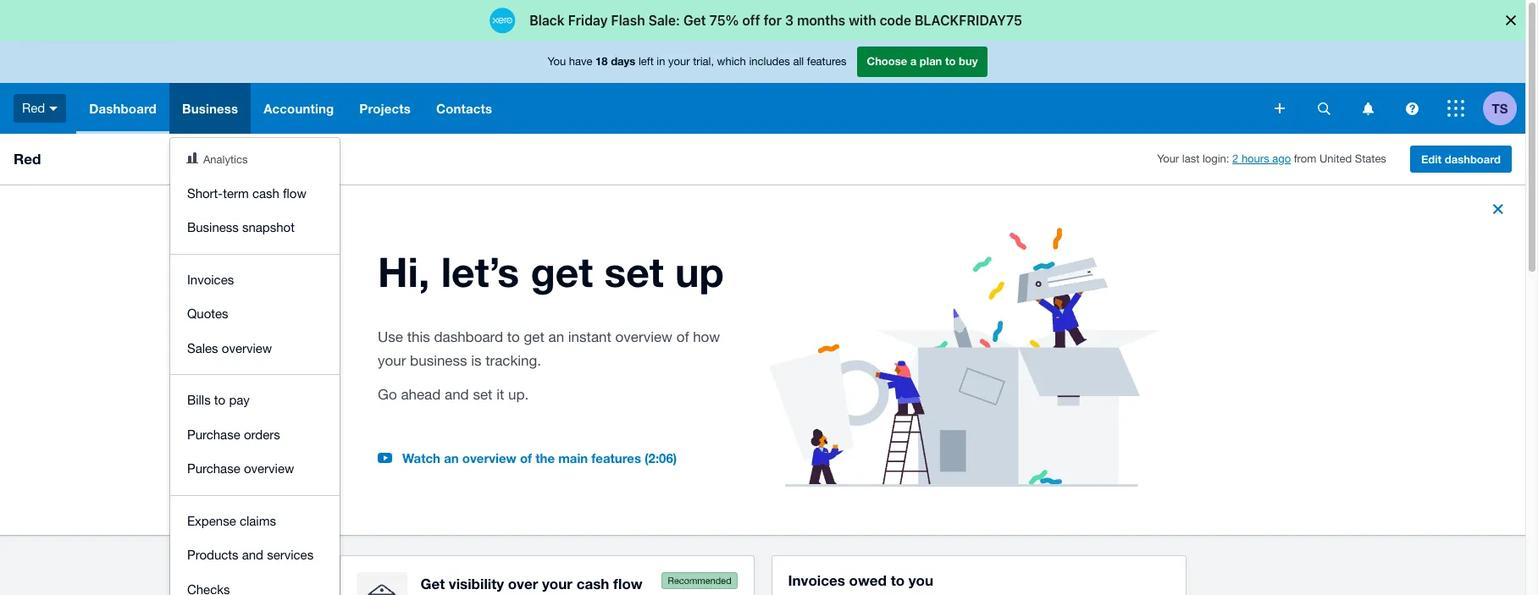 Task type: describe. For each thing, give the bounding box(es) containing it.
your last login: 2 hours ago from united states
[[1157, 153, 1387, 165]]

0 horizontal spatial features
[[592, 451, 641, 466]]

analytics
[[203, 153, 248, 166]]

and inside group
[[242, 548, 263, 563]]

dashboard inside button
[[1445, 152, 1501, 166]]

0 vertical spatial and
[[445, 387, 469, 403]]

to inside use this dashboard to get an instant overview of how your business is tracking.
[[507, 329, 520, 346]]

short-term cash flow link
[[170, 177, 340, 211]]

up.
[[508, 387, 529, 403]]

pay
[[229, 393, 250, 407]]

products and services link
[[170, 539, 340, 573]]

to inside group
[[214, 393, 226, 407]]

use this dashboard to get an instant overview of how your business is tracking.
[[378, 329, 720, 370]]

owed
[[849, 571, 887, 589]]

1 vertical spatial of
[[520, 451, 532, 466]]

hours
[[1242, 153, 1270, 165]]

group containing short-term cash flow
[[170, 138, 340, 596]]

accounting
[[264, 101, 334, 116]]

business snapshot
[[187, 220, 295, 235]]

bills to pay link
[[170, 384, 340, 418]]

in
[[657, 55, 665, 68]]

states
[[1355, 153, 1387, 165]]

2 vertical spatial your
[[542, 575, 573, 593]]

days
[[611, 54, 636, 68]]

overview inside use this dashboard to get an instant overview of how your business is tracking.
[[616, 329, 673, 346]]

tracking.
[[486, 353, 541, 370]]

use
[[378, 329, 403, 346]]

watch an overview of the main features (2:06)
[[402, 451, 677, 466]]

sales overview link
[[170, 332, 340, 366]]

purchase orders
[[187, 427, 280, 442]]

dashboard link
[[76, 83, 169, 134]]

svg image up ago
[[1275, 103, 1285, 114]]

edit
[[1421, 152, 1442, 166]]

to left you at the bottom of page
[[891, 571, 905, 589]]

header chart image
[[186, 152, 198, 164]]

accounting button
[[251, 83, 347, 134]]

choose
[[867, 54, 907, 68]]

from
[[1294, 153, 1317, 165]]

last
[[1182, 153, 1200, 165]]

red inside popup button
[[22, 101, 45, 115]]

up
[[675, 248, 724, 296]]

purchase for purchase overview
[[187, 462, 240, 476]]

recommended icon image
[[661, 572, 737, 589]]

overview down "orders"
[[244, 462, 294, 476]]

invoices for invoices owed to you
[[788, 571, 845, 589]]

svg image
[[49, 107, 58, 111]]

a
[[911, 54, 917, 68]]

red button
[[0, 83, 76, 134]]

over
[[508, 575, 538, 593]]

list box containing short-term cash flow
[[170, 138, 340, 596]]

expense claims link
[[170, 504, 340, 539]]

projects
[[359, 101, 411, 116]]

the
[[536, 451, 555, 466]]

features inside "you have 18 days left in your trial, which includes all features"
[[807, 55, 847, 68]]

this
[[407, 329, 430, 346]]

expense claims
[[187, 514, 276, 528]]

hi, let's get set up
[[378, 248, 724, 296]]

choose a plan to buy
[[867, 54, 978, 68]]

to left buy in the top of the page
[[945, 54, 956, 68]]

term
[[223, 186, 249, 200]]

get inside use this dashboard to get an instant overview of how your business is tracking.
[[524, 329, 545, 346]]

it
[[497, 387, 504, 403]]

your
[[1157, 153, 1179, 165]]

2
[[1233, 153, 1239, 165]]

go
[[378, 387, 397, 403]]

business button
[[169, 83, 251, 134]]

banking icon image
[[356, 572, 407, 596]]

18
[[596, 54, 608, 68]]

invoices owed to you link
[[788, 569, 934, 593]]

invoices link
[[170, 263, 340, 297]]

bills to pay
[[187, 393, 250, 407]]

united
[[1320, 153, 1352, 165]]

watch
[[402, 451, 441, 466]]

you have 18 days left in your trial, which includes all features
[[548, 54, 847, 68]]

you
[[548, 55, 566, 68]]

plan
[[920, 54, 942, 68]]

purchase orders link
[[170, 418, 340, 452]]

short-
[[187, 186, 223, 200]]

go ahead and set it up.
[[378, 387, 529, 403]]

get visibility over your cash flow
[[421, 575, 643, 593]]



Task type: locate. For each thing, give the bounding box(es) containing it.
1 horizontal spatial dashboard
[[1445, 152, 1501, 166]]

edit dashboard button
[[1410, 146, 1512, 173]]

red left svg image
[[22, 101, 45, 115]]

1 vertical spatial business
[[187, 220, 239, 235]]

0 vertical spatial your
[[668, 55, 690, 68]]

purchase
[[187, 427, 240, 442], [187, 462, 240, 476]]

set for get
[[604, 248, 664, 296]]

svg image up united
[[1318, 102, 1330, 115]]

1 horizontal spatial and
[[445, 387, 469, 403]]

of inside use this dashboard to get an instant overview of how your business is tracking.
[[677, 329, 689, 346]]

an right watch
[[444, 451, 459, 466]]

login:
[[1203, 153, 1230, 165]]

business snapshot link
[[170, 211, 340, 245]]

2 hours ago button
[[1233, 153, 1291, 165]]

1 vertical spatial cash
[[577, 575, 609, 593]]

1 horizontal spatial features
[[807, 55, 847, 68]]

1 vertical spatial purchase
[[187, 462, 240, 476]]

contacts button
[[424, 83, 505, 134]]

your right over
[[542, 575, 573, 593]]

banner
[[0, 41, 1526, 596]]

1 vertical spatial an
[[444, 451, 459, 466]]

group
[[170, 138, 340, 596]]

purchase overview
[[187, 462, 294, 476]]

business for business snapshot
[[187, 220, 239, 235]]

1 horizontal spatial flow
[[613, 575, 643, 593]]

snapshot
[[242, 220, 295, 235]]

cash right term
[[252, 186, 279, 200]]

of
[[677, 329, 689, 346], [520, 451, 532, 466]]

0 horizontal spatial set
[[473, 387, 493, 403]]

1 vertical spatial features
[[592, 451, 641, 466]]

overview right 'instant'
[[616, 329, 673, 346]]

to left pay
[[214, 393, 226, 407]]

of left "how"
[[677, 329, 689, 346]]

ahead
[[401, 387, 441, 403]]

business down short-
[[187, 220, 239, 235]]

1 horizontal spatial cash
[[577, 575, 609, 593]]

invoices inside group
[[187, 272, 234, 287]]

1 vertical spatial set
[[473, 387, 493, 403]]

cash
[[252, 186, 279, 200], [577, 575, 609, 593]]

business up the header chart icon
[[182, 101, 238, 116]]

0 vertical spatial get
[[531, 248, 593, 296]]

0 vertical spatial an
[[549, 329, 564, 346]]

products
[[187, 548, 238, 563]]

0 horizontal spatial an
[[444, 451, 459, 466]]

features
[[807, 55, 847, 68], [592, 451, 641, 466]]

orders
[[244, 427, 280, 442]]

dialog
[[0, 0, 1538, 41]]

purchase for purchase orders
[[187, 427, 240, 442]]

0 horizontal spatial dashboard
[[434, 329, 503, 346]]

edit dashboard
[[1421, 152, 1501, 166]]

1 vertical spatial flow
[[613, 575, 643, 593]]

sales overview
[[187, 341, 272, 355]]

cartoon office workers image
[[769, 228, 1161, 487]]

2 horizontal spatial your
[[668, 55, 690, 68]]

overview down quotes link
[[222, 341, 272, 355]]

get
[[421, 575, 445, 593]]

services
[[267, 548, 314, 563]]

0 vertical spatial cash
[[252, 186, 279, 200]]

1 vertical spatial get
[[524, 329, 545, 346]]

0 horizontal spatial and
[[242, 548, 263, 563]]

invoices for invoices
[[187, 272, 234, 287]]

1 vertical spatial your
[[378, 353, 406, 370]]

0 vertical spatial flow
[[283, 186, 306, 200]]

all
[[793, 55, 804, 68]]

main
[[558, 451, 588, 466]]

to up tracking.
[[507, 329, 520, 346]]

0 vertical spatial red
[[22, 101, 45, 115]]

to
[[945, 54, 956, 68], [507, 329, 520, 346], [214, 393, 226, 407], [891, 571, 905, 589]]

1 vertical spatial invoices
[[788, 571, 845, 589]]

your inside "you have 18 days left in your trial, which includes all features"
[[668, 55, 690, 68]]

red
[[22, 101, 45, 115], [14, 150, 41, 168]]

projects button
[[347, 83, 424, 134]]

business
[[410, 353, 467, 370]]

1 horizontal spatial set
[[604, 248, 664, 296]]

have
[[569, 55, 593, 68]]

1 horizontal spatial invoices
[[788, 571, 845, 589]]

dashboard right edit
[[1445, 152, 1501, 166]]

which
[[717, 55, 746, 68]]

close image
[[1485, 196, 1512, 223]]

and right ahead
[[445, 387, 469, 403]]

and down expense claims link
[[242, 548, 263, 563]]

get up tracking.
[[524, 329, 545, 346]]

business for business
[[182, 101, 238, 116]]

0 horizontal spatial flow
[[283, 186, 306, 200]]

includes
[[749, 55, 790, 68]]

set left it
[[473, 387, 493, 403]]

overview
[[616, 329, 673, 346], [222, 341, 272, 355], [462, 451, 517, 466], [244, 462, 294, 476]]

svg image left ts
[[1448, 100, 1465, 117]]

0 vertical spatial features
[[807, 55, 847, 68]]

0 vertical spatial business
[[182, 101, 238, 116]]

features right all
[[807, 55, 847, 68]]

1 horizontal spatial of
[[677, 329, 689, 346]]

0 vertical spatial of
[[677, 329, 689, 346]]

overview left the
[[462, 451, 517, 466]]

set left up at left top
[[604, 248, 664, 296]]

quotes
[[187, 307, 228, 321]]

bills
[[187, 393, 211, 407]]

your down the 'use'
[[378, 353, 406, 370]]

business inside the business dropdown button
[[182, 101, 238, 116]]

purchase down purchase orders
[[187, 462, 240, 476]]

an left 'instant'
[[549, 329, 564, 346]]

list box
[[170, 138, 340, 596]]

1 horizontal spatial an
[[549, 329, 564, 346]]

0 horizontal spatial invoices
[[187, 272, 234, 287]]

banner containing ts
[[0, 41, 1526, 596]]

flow
[[283, 186, 306, 200], [613, 575, 643, 593]]

of left the
[[520, 451, 532, 466]]

invoices left owed on the right bottom
[[788, 571, 845, 589]]

hi,
[[378, 248, 430, 296]]

purchase down bills to pay
[[187, 427, 240, 442]]

is
[[471, 353, 482, 370]]

1 purchase from the top
[[187, 427, 240, 442]]

invoices
[[187, 272, 234, 287], [788, 571, 845, 589]]

0 vertical spatial set
[[604, 248, 664, 296]]

set for and
[[473, 387, 493, 403]]

how
[[693, 329, 720, 346]]

invoices owed to you
[[788, 571, 934, 589]]

1 vertical spatial and
[[242, 548, 263, 563]]

let's
[[441, 248, 519, 296]]

dashboard
[[1445, 152, 1501, 166], [434, 329, 503, 346]]

your inside use this dashboard to get an instant overview of how your business is tracking.
[[378, 353, 406, 370]]

0 vertical spatial invoices
[[187, 272, 234, 287]]

1 vertical spatial dashboard
[[434, 329, 503, 346]]

quotes link
[[170, 297, 340, 332]]

flow up snapshot
[[283, 186, 306, 200]]

2 purchase from the top
[[187, 462, 240, 476]]

cash right over
[[577, 575, 609, 593]]

invoices up "quotes"
[[187, 272, 234, 287]]

you
[[909, 571, 934, 589]]

cash inside group
[[252, 186, 279, 200]]

flow left recommended icon
[[613, 575, 643, 593]]

1 vertical spatial red
[[14, 150, 41, 168]]

trial,
[[693, 55, 714, 68]]

svg image up states
[[1363, 102, 1374, 115]]

claims
[[240, 514, 276, 528]]

0 horizontal spatial cash
[[252, 186, 279, 200]]

0 horizontal spatial of
[[520, 451, 532, 466]]

svg image
[[1448, 100, 1465, 117], [1318, 102, 1330, 115], [1363, 102, 1374, 115], [1406, 102, 1419, 115], [1275, 103, 1285, 114]]

0 vertical spatial purchase
[[187, 427, 240, 442]]

ago
[[1273, 153, 1291, 165]]

sales
[[187, 341, 218, 355]]

business
[[182, 101, 238, 116], [187, 220, 239, 235]]

your
[[668, 55, 690, 68], [378, 353, 406, 370], [542, 575, 573, 593]]

contacts
[[436, 101, 492, 116]]

products and services
[[187, 548, 314, 563]]

svg image up edit dashboard button at the top of page
[[1406, 102, 1419, 115]]

purchase overview link
[[170, 452, 340, 487]]

dashboard inside use this dashboard to get an instant overview of how your business is tracking.
[[434, 329, 503, 346]]

business inside business snapshot link
[[187, 220, 239, 235]]

0 horizontal spatial your
[[378, 353, 406, 370]]

flow inside group
[[283, 186, 306, 200]]

features right "main"
[[592, 451, 641, 466]]

an inside use this dashboard to get an instant overview of how your business is tracking.
[[549, 329, 564, 346]]

watch an overview of the main features (2:06) button
[[402, 451, 677, 466]]

dashboard up is
[[434, 329, 503, 346]]

instant
[[568, 329, 612, 346]]

buy
[[959, 54, 978, 68]]

short-term cash flow
[[187, 186, 306, 200]]

ts
[[1492, 100, 1508, 116]]

ts button
[[1483, 83, 1526, 134]]

visibility
[[449, 575, 504, 593]]

dashboard
[[89, 101, 157, 116]]

and
[[445, 387, 469, 403], [242, 548, 263, 563]]

(2:06)
[[645, 451, 677, 466]]

1 horizontal spatial your
[[542, 575, 573, 593]]

get up 'instant'
[[531, 248, 593, 296]]

0 vertical spatial dashboard
[[1445, 152, 1501, 166]]

expense
[[187, 514, 236, 528]]

your right 'in'
[[668, 55, 690, 68]]

red down red popup button
[[14, 150, 41, 168]]



Task type: vqa. For each thing, say whether or not it's contained in the screenshot.
Short-
yes



